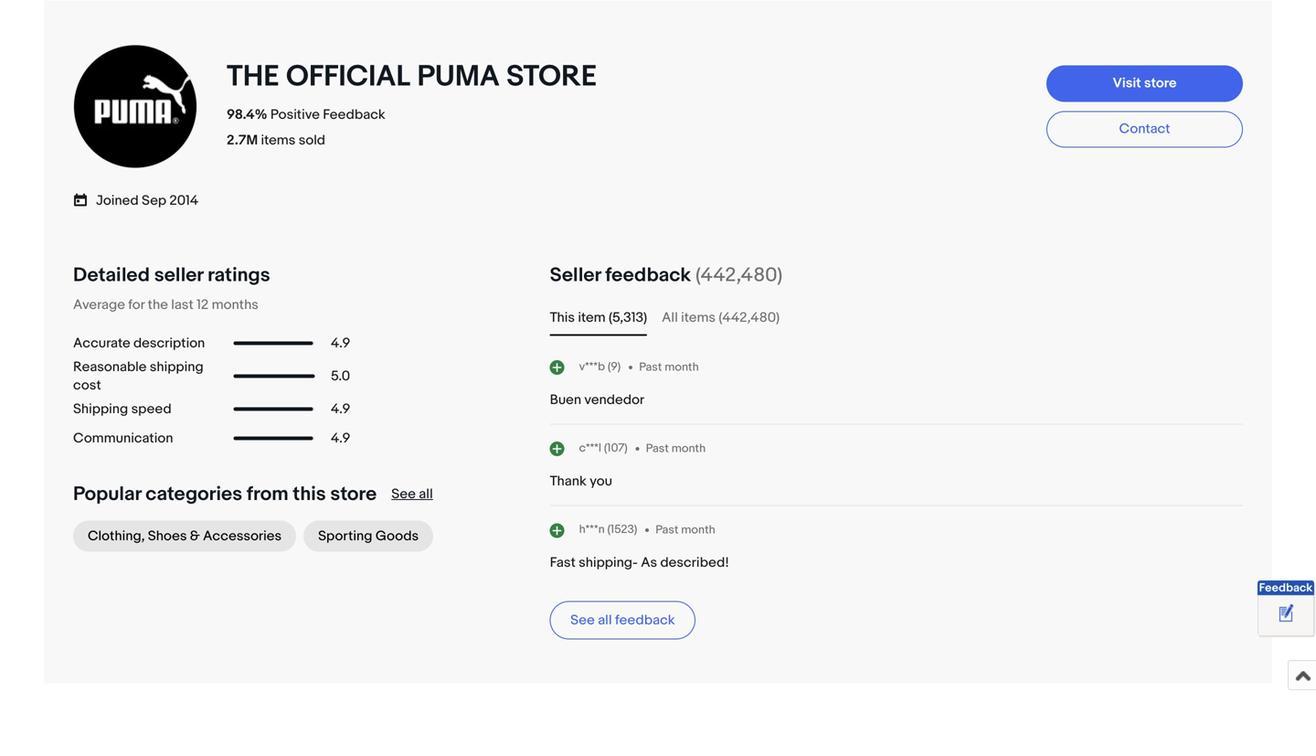 Task type: describe. For each thing, give the bounding box(es) containing it.
the official puma store image
[[71, 43, 199, 171]]

this
[[550, 309, 575, 326]]

c***l
[[579, 441, 602, 455]]

as
[[641, 555, 658, 571]]

shipping speed
[[73, 401, 172, 417]]

popular
[[73, 482, 141, 506]]

communication
[[73, 430, 173, 447]]

v***b (9)
[[579, 360, 621, 374]]

clothing, shoes & accessories link
[[73, 521, 296, 552]]

items for 2.7m
[[261, 132, 296, 149]]

buen vendedor
[[550, 392, 645, 408]]

shipping
[[73, 401, 128, 417]]

(442,480) for all items (442,480)
[[719, 309, 780, 326]]

categories
[[146, 482, 242, 506]]

items for all
[[681, 309, 716, 326]]

sporting goods link
[[304, 521, 434, 552]]

for
[[128, 297, 145, 313]]

fast
[[550, 555, 576, 571]]

sold
[[299, 132, 326, 149]]

(442,480) for seller feedback (442,480)
[[696, 263, 783, 287]]

last
[[171, 297, 194, 313]]

(5,313)
[[609, 309, 647, 326]]

see for see all feedback
[[571, 612, 595, 629]]

4.9 for speed
[[331, 401, 350, 417]]

sporting goods
[[318, 528, 419, 545]]

popular categories from this store
[[73, 482, 377, 506]]

all
[[662, 309, 678, 326]]

clothing, shoes & accessories
[[88, 528, 282, 545]]

sporting
[[318, 528, 373, 545]]

accurate description
[[73, 335, 205, 352]]

see all feedback
[[571, 612, 675, 629]]

joined sep 2014
[[96, 192, 199, 209]]

reasonable shipping cost
[[73, 359, 204, 394]]

all for see all
[[419, 486, 433, 502]]

detailed
[[73, 263, 150, 287]]

from
[[247, 482, 289, 506]]

all for see all feedback
[[598, 612, 612, 629]]

sep
[[142, 192, 166, 209]]

seller
[[550, 263, 601, 287]]

text__icon wrapper image
[[73, 190, 96, 208]]

clothing,
[[88, 528, 145, 545]]

v***b
[[579, 360, 605, 374]]

past month for thank you
[[646, 441, 706, 456]]

accessories
[[203, 528, 282, 545]]

speed
[[131, 401, 172, 417]]

store
[[507, 59, 597, 95]]

5.0
[[331, 368, 350, 384]]

months
[[212, 297, 259, 313]]

past for vendedor
[[639, 360, 662, 374]]

2014
[[170, 192, 199, 209]]

past for shipping-
[[656, 523, 679, 537]]

3 4.9 from the top
[[331, 430, 350, 447]]

joined
[[96, 192, 139, 209]]

(107)
[[604, 441, 628, 455]]

contact link
[[1047, 111, 1244, 148]]

h***n (1523)
[[579, 523, 638, 537]]

98.4%
[[227, 106, 268, 123]]

positive
[[271, 106, 320, 123]]

see all link
[[392, 486, 433, 502]]

shipping-
[[579, 555, 638, 571]]

tab list containing this item (5,313)
[[550, 307, 1244, 329]]

month for fast shipping- as described!
[[681, 523, 716, 537]]

c***l (107)
[[579, 441, 628, 455]]



Task type: vqa. For each thing, say whether or not it's contained in the screenshot.
5MH014
no



Task type: locate. For each thing, give the bounding box(es) containing it.
cost
[[73, 377, 101, 394]]

0 horizontal spatial all
[[419, 486, 433, 502]]

4.9
[[331, 335, 350, 352], [331, 401, 350, 417], [331, 430, 350, 447]]

store
[[1145, 75, 1177, 91], [330, 482, 377, 506]]

2 4.9 from the top
[[331, 401, 350, 417]]

see for see all
[[392, 486, 416, 502]]

shipping
[[150, 359, 204, 375]]

0 vertical spatial all
[[419, 486, 433, 502]]

0 vertical spatial past month
[[639, 360, 699, 374]]

1 vertical spatial past month
[[646, 441, 706, 456]]

average
[[73, 297, 125, 313]]

past month down the all
[[639, 360, 699, 374]]

visit store
[[1113, 75, 1177, 91]]

goods
[[376, 528, 419, 545]]

past right (107)
[[646, 441, 669, 456]]

past month for buen vendedor
[[639, 360, 699, 374]]

0 horizontal spatial see
[[392, 486, 416, 502]]

this
[[293, 482, 326, 506]]

average for the last 12 months
[[73, 297, 259, 313]]

0 vertical spatial past
[[639, 360, 662, 374]]

2.7m items sold
[[227, 132, 326, 149]]

(442,480)
[[696, 263, 783, 287], [719, 309, 780, 326]]

you
[[590, 473, 613, 490]]

h***n
[[579, 523, 605, 537]]

all down shipping-
[[598, 612, 612, 629]]

see all feedback link
[[550, 601, 696, 640]]

1 vertical spatial 4.9
[[331, 401, 350, 417]]

items
[[261, 132, 296, 149], [681, 309, 716, 326]]

98.4% positive feedback
[[227, 106, 386, 123]]

1 horizontal spatial all
[[598, 612, 612, 629]]

reasonable
[[73, 359, 147, 375]]

seller
[[154, 263, 203, 287]]

month for buen vendedor
[[665, 360, 699, 374]]

visit
[[1113, 75, 1142, 91]]

2 vertical spatial 4.9
[[331, 430, 350, 447]]

month down the all
[[665, 360, 699, 374]]

vendedor
[[585, 392, 645, 408]]

ratings
[[208, 263, 270, 287]]

items down 'positive'
[[261, 132, 296, 149]]

1 4.9 from the top
[[331, 335, 350, 352]]

shoes
[[148, 528, 187, 545]]

1 vertical spatial all
[[598, 612, 612, 629]]

items right the all
[[681, 309, 716, 326]]

0 vertical spatial feedback
[[323, 106, 386, 123]]

(442,480) inside tab list
[[719, 309, 780, 326]]

feedback
[[323, 106, 386, 123], [1260, 581, 1313, 595]]

0 vertical spatial (442,480)
[[696, 263, 783, 287]]

see down fast
[[571, 612, 595, 629]]

0 vertical spatial items
[[261, 132, 296, 149]]

see all
[[392, 486, 433, 502]]

the official puma store
[[227, 59, 597, 95]]

past month right (107)
[[646, 441, 706, 456]]

see
[[392, 486, 416, 502], [571, 612, 595, 629]]

(442,480) up the all items (442,480) at the top of the page
[[696, 263, 783, 287]]

past for you
[[646, 441, 669, 456]]

2.7m
[[227, 132, 258, 149]]

feedback
[[606, 263, 691, 287], [615, 612, 675, 629]]

1 vertical spatial past
[[646, 441, 669, 456]]

past month
[[639, 360, 699, 374], [646, 441, 706, 456], [656, 523, 716, 537]]

1 vertical spatial see
[[571, 612, 595, 629]]

(9)
[[608, 360, 621, 374]]

past up 'as'
[[656, 523, 679, 537]]

month
[[665, 360, 699, 374], [672, 441, 706, 456], [681, 523, 716, 537]]

detailed seller ratings
[[73, 263, 270, 287]]

(442,480) right the all
[[719, 309, 780, 326]]

0 vertical spatial 4.9
[[331, 335, 350, 352]]

official
[[286, 59, 411, 95]]

store up sporting
[[330, 482, 377, 506]]

1 horizontal spatial items
[[681, 309, 716, 326]]

see up goods
[[392, 486, 416, 502]]

tab list
[[550, 307, 1244, 329]]

1 vertical spatial month
[[672, 441, 706, 456]]

the
[[227, 59, 280, 95]]

0 horizontal spatial feedback
[[323, 106, 386, 123]]

month for thank you
[[672, 441, 706, 456]]

thank you
[[550, 473, 613, 490]]

the
[[148, 297, 168, 313]]

2 vertical spatial past month
[[656, 523, 716, 537]]

store right visit
[[1145, 75, 1177, 91]]

1 vertical spatial items
[[681, 309, 716, 326]]

1 horizontal spatial feedback
[[1260, 581, 1313, 595]]

12
[[197, 297, 209, 313]]

the official puma store link
[[227, 59, 604, 95]]

this item (5,313)
[[550, 309, 647, 326]]

all up sporting goods link
[[419, 486, 433, 502]]

0 vertical spatial feedback
[[606, 263, 691, 287]]

visit store link
[[1047, 65, 1244, 102]]

2 vertical spatial past
[[656, 523, 679, 537]]

accurate
[[73, 335, 130, 352]]

past
[[639, 360, 662, 374], [646, 441, 669, 456], [656, 523, 679, 537]]

1 vertical spatial feedback
[[1260, 581, 1313, 595]]

thank
[[550, 473, 587, 490]]

(1523)
[[608, 523, 638, 537]]

0 vertical spatial see
[[392, 486, 416, 502]]

all items (442,480)
[[662, 309, 780, 326]]

seller feedback (442,480)
[[550, 263, 783, 287]]

past month up described!
[[656, 523, 716, 537]]

buen
[[550, 392, 582, 408]]

puma
[[417, 59, 500, 95]]

month up described!
[[681, 523, 716, 537]]

1 horizontal spatial store
[[1145, 75, 1177, 91]]

4.9 for description
[[331, 335, 350, 352]]

feedback up (5,313)
[[606, 263, 691, 287]]

fast shipping- as described!
[[550, 555, 730, 571]]

description
[[133, 335, 205, 352]]

0 horizontal spatial store
[[330, 482, 377, 506]]

past month for fast shipping- as described!
[[656, 523, 716, 537]]

feedback down 'as'
[[615, 612, 675, 629]]

described!
[[661, 555, 730, 571]]

month right (107)
[[672, 441, 706, 456]]

past right (9)
[[639, 360, 662, 374]]

0 horizontal spatial items
[[261, 132, 296, 149]]

0 vertical spatial store
[[1145, 75, 1177, 91]]

&
[[190, 528, 200, 545]]

0 vertical spatial month
[[665, 360, 699, 374]]

1 horizontal spatial see
[[571, 612, 595, 629]]

items inside tab list
[[681, 309, 716, 326]]

1 vertical spatial (442,480)
[[719, 309, 780, 326]]

all
[[419, 486, 433, 502], [598, 612, 612, 629]]

1 vertical spatial store
[[330, 482, 377, 506]]

2 vertical spatial month
[[681, 523, 716, 537]]

item
[[578, 309, 606, 326]]

1 vertical spatial feedback
[[615, 612, 675, 629]]

contact
[[1120, 121, 1171, 137]]



